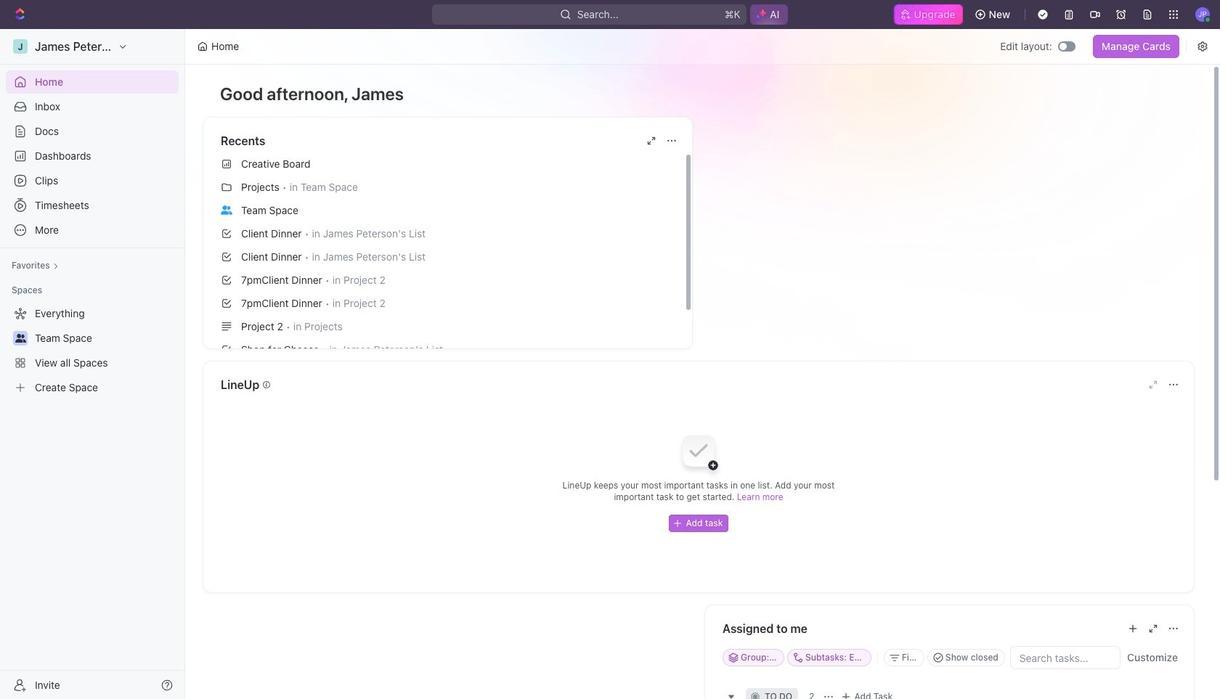 Task type: vqa. For each thing, say whether or not it's contained in the screenshot.
the user group Icon to the bottom
yes



Task type: describe. For each thing, give the bounding box(es) containing it.
user group image
[[15, 334, 26, 343]]

Search tasks... text field
[[1011, 647, 1120, 669]]

sidebar navigation
[[0, 29, 188, 700]]

user group image
[[221, 205, 232, 215]]



Task type: locate. For each thing, give the bounding box(es) containing it.
tree
[[6, 302, 179, 400]]

tree inside "sidebar" navigation
[[6, 302, 179, 400]]

james peterson's workspace, , element
[[13, 39, 28, 54]]



